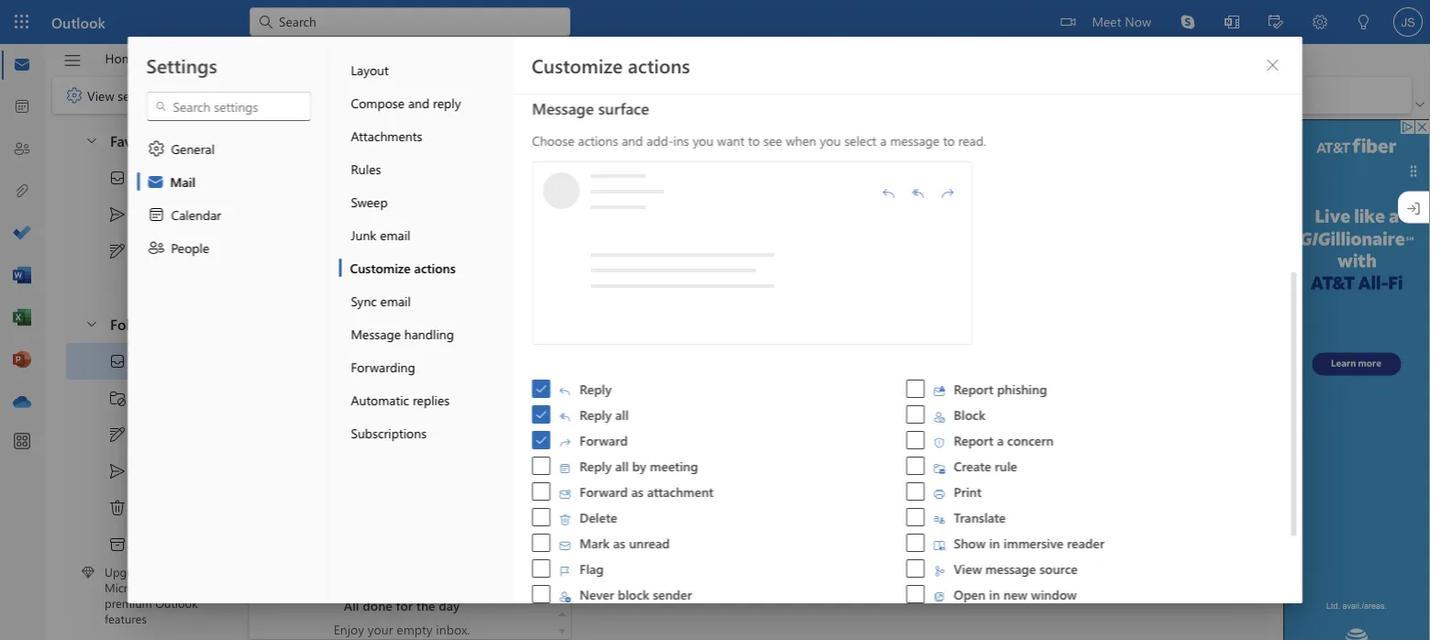 Task type: vqa. For each thing, say whether or not it's contained in the screenshot.


Task type: locate. For each thing, give the bounding box(es) containing it.
email right sync
[[381, 292, 411, 309]]

premium features image
[[82, 567, 95, 580]]

forward up "delete"
[[579, 484, 628, 501]]

reply up the  reply all at left bottom
[[579, 381, 612, 398]]

microsoft for upgrade to microsoft 365
[[365, 442, 419, 459]]

junk email
[[351, 226, 411, 243]]

customize actions button
[[339, 251, 513, 285]]

1 horizontal spatial microsoft
[[365, 442, 419, 459]]

0 vertical spatial 
[[84, 133, 99, 147]]

email inside button
[[381, 292, 411, 309]]

1 vertical spatial forward
[[579, 484, 628, 501]]

automatic replies
[[351, 391, 450, 408]]

 forward as attachment
[[558, 484, 714, 501]]

automatic
[[351, 391, 409, 408]]


[[360, 133, 378, 151]]

1 horizontal spatial as
[[631, 484, 643, 501]]

1 horizontal spatial message
[[532, 98, 594, 119]]

0 vertical spatial message
[[890, 132, 940, 149]]

customize actions
[[532, 52, 691, 78], [350, 259, 456, 276]]

tab list inside application
[[91, 44, 264, 73]]

tab list containing home
[[91, 44, 264, 73]]

Search settings search field
[[167, 97, 292, 116]]

3  from the top
[[535, 435, 547, 447]]

 inside tree item
[[108, 242, 127, 261]]

0 vertical spatial customize actions
[[532, 52, 691, 78]]

 for reply all
[[535, 409, 547, 422]]

message right select
[[890, 132, 940, 149]]

show
[[954, 535, 986, 552]]

 button left folders
[[75, 307, 106, 341]]

365 for upgrade to microsoft 365 with premium outlook features
[[158, 580, 177, 596]]

0 vertical spatial email
[[380, 226, 411, 243]]

get
[[297, 406, 317, 423]]

 left drafts
[[108, 242, 127, 261]]

microsoft for upgrade to microsoft 365 with premium outlook features
[[105, 580, 155, 596]]

message up 'new'
[[986, 561, 1036, 578]]

 inside folders tree item
[[84, 316, 99, 331]]

2 horizontal spatial actions
[[628, 52, 691, 78]]

read.
[[959, 132, 986, 149]]

0 vertical spatial and
[[408, 94, 430, 111]]

1  from the top
[[108, 169, 127, 187]]

choose inside message list section
[[297, 259, 340, 276]]

upgrade inside message list section
[[297, 442, 347, 459]]

0 horizontal spatial choose
[[297, 259, 340, 276]]

microsoft up features at the left
[[105, 580, 155, 596]]

a right select
[[880, 132, 887, 149]]

1 horizontal spatial choose
[[532, 132, 574, 149]]

 inside  tree item
[[108, 206, 127, 224]]

you right when
[[820, 132, 841, 149]]

 button
[[354, 128, 384, 157]]

message handling button
[[339, 318, 513, 351]]

view inside  view settings
[[87, 87, 114, 104]]

reply up  forward
[[579, 407, 612, 424]]

 down the  on the bottom of page
[[108, 426, 127, 444]]

your inside all done for the day enjoy your empty inbox.
[[368, 621, 393, 638]]

2 horizontal spatial outlook
[[321, 406, 367, 423]]

1 vertical spatial message
[[351, 325, 401, 342]]

view left settings
[[87, 87, 114, 104]]

send
[[297, 369, 326, 386]]

inbox inside inbox 
[[314, 131, 351, 151]]

word image
[[13, 267, 31, 285]]

1 vertical spatial 
[[535, 409, 547, 422]]

document
[[0, 0, 1431, 641]]

365 left with
[[158, 580, 177, 596]]

features
[[105, 611, 147, 627]]

to left with
[[154, 564, 165, 580]]

and left reply
[[408, 94, 430, 111]]

2 forward from the top
[[579, 484, 628, 501]]

0 vertical spatial report
[[954, 381, 994, 398]]

2 reply from the top
[[579, 407, 612, 424]]

and left add- at the left top of the page
[[622, 132, 643, 149]]

by
[[632, 458, 646, 475]]

actions up surface
[[628, 52, 691, 78]]

 button inside favorites 'tree item'
[[75, 123, 106, 157]]

 for favorites
[[84, 133, 99, 147]]

inbox left mail
[[134, 170, 166, 187]]


[[108, 499, 127, 518], [558, 514, 571, 527]]

settings heading
[[146, 52, 217, 78]]

sync email
[[351, 292, 411, 309]]

view inside customize actions tab panel
[[954, 561, 982, 578]]

1 vertical spatial report
[[954, 433, 994, 449]]

 left ""
[[535, 383, 547, 396]]

1 vertical spatial 
[[84, 316, 99, 331]]

inbox
[[314, 131, 351, 151], [134, 170, 166, 187]]

1 vertical spatial email
[[381, 292, 411, 309]]

1 horizontal spatial actions
[[578, 132, 618, 149]]

 button for folders
[[75, 307, 106, 341]]

0 horizontal spatial actions
[[414, 259, 456, 276]]

tree containing 
[[66, 343, 214, 641]]

automatic replies button
[[339, 384, 513, 417]]

forward for forward
[[579, 433, 628, 449]]

1 reply from the top
[[579, 381, 612, 398]]

1 vertical spatial 
[[108, 352, 127, 371]]

 down 
[[558, 514, 571, 527]]

and inside compose and reply button
[[408, 94, 430, 111]]

message up the '' button
[[532, 98, 594, 119]]

1  from the top
[[84, 133, 99, 147]]

 left sent
[[108, 206, 127, 224]]

 calendar
[[147, 206, 221, 224]]

0 horizontal spatial microsoft
[[105, 580, 155, 596]]

as down by
[[631, 484, 643, 501]]

 left folders
[[84, 316, 99, 331]]

1 horizontal spatial and
[[622, 132, 643, 149]]

 inside  reply all by meeting
[[558, 462, 571, 475]]

layout
[[351, 61, 389, 78]]

of
[[308, 222, 319, 239]]

phishing
[[997, 381, 1047, 398]]

2 vertical spatial view
[[954, 561, 982, 578]]

 button
[[75, 123, 106, 157], [75, 307, 106, 341]]

 left favorites
[[84, 133, 99, 147]]

2 horizontal spatial message
[[986, 561, 1036, 578]]

1 vertical spatial inbox
[[134, 170, 166, 187]]

your down the done
[[368, 621, 393, 638]]

upgrade inside upgrade to microsoft 365 with premium outlook features
[[105, 564, 150, 580]]


[[65, 86, 84, 105], [147, 140, 166, 158]]

 inside favorites 'tree item'
[[84, 133, 99, 147]]

customize inside tab panel
[[532, 52, 623, 78]]

message down zone
[[351, 325, 401, 342]]

 button left favorites
[[75, 123, 106, 157]]

choose down message surface
[[532, 132, 574, 149]]

 inside the settings tab list
[[147, 206, 166, 224]]

 left 
[[535, 435, 547, 447]]

2  button from the top
[[75, 307, 106, 341]]

microsoft down 'subscriptions' at the left bottom
[[365, 442, 419, 459]]

0 horizontal spatial message
[[339, 369, 389, 386]]

0 vertical spatial upgrade
[[297, 442, 347, 459]]

customize up message surface
[[532, 52, 623, 78]]

2 all from the top
[[615, 458, 629, 475]]

 inside the settings tab list
[[147, 140, 166, 158]]

2  from the top
[[84, 316, 99, 331]]

1 vertical spatial all
[[615, 458, 629, 475]]

dialog
[[0, 0, 1431, 641]]

0 vertical spatial customize
[[532, 52, 623, 78]]

flag
[[579, 561, 604, 578]]

choose up confirm
[[297, 259, 340, 276]]

all up  forward
[[615, 407, 629, 424]]

2  from the top
[[535, 409, 547, 422]]

 sent items
[[108, 206, 194, 224]]

report
[[954, 381, 994, 398], [954, 433, 994, 449]]

 forward
[[558, 433, 628, 449]]

upgrade for upgrade to microsoft 365
[[297, 442, 347, 459]]

onedrive image
[[13, 394, 31, 412]]

1 vertical spatial as
[[613, 535, 625, 552]]

1  from the top
[[108, 206, 127, 224]]

1  from the top
[[108, 242, 127, 261]]

upgrade for upgrade to microsoft 365 with premium outlook features
[[105, 564, 150, 580]]

1 email from the top
[[380, 226, 411, 243]]

import
[[297, 332, 336, 349]]

1 vertical spatial actions
[[578, 132, 618, 149]]

 for  delete
[[558, 514, 571, 527]]

0 horizontal spatial and
[[408, 94, 430, 111]]

1 all from the top
[[615, 407, 629, 424]]

email right junk on the top left
[[380, 226, 411, 243]]

0 horizontal spatial a
[[329, 369, 336, 386]]

365 down 'subscriptions' at the left bottom
[[423, 442, 443, 459]]

0 horizontal spatial 365
[[158, 580, 177, 596]]

select
[[844, 132, 877, 149]]

actions
[[628, 52, 691, 78], [578, 132, 618, 149], [414, 259, 456, 276]]

 for  reply all by meeting
[[558, 462, 571, 475]]

1 horizontal spatial inbox
[[314, 131, 351, 151]]

email
[[380, 226, 411, 243], [381, 292, 411, 309]]

view inside button
[[167, 50, 196, 67]]

 left 
[[535, 409, 547, 422]]


[[1061, 15, 1076, 29]]

in
[[989, 535, 1000, 552], [989, 587, 1000, 604]]

 up 
[[108, 499, 127, 518]]

for
[[396, 597, 413, 614]]

0 vertical spatial view
[[167, 50, 196, 67]]

1 horizontal spatial customize
[[532, 52, 623, 78]]

a inside section
[[329, 369, 336, 386]]

 inside tree item
[[108, 169, 127, 187]]

reply down  forward
[[579, 458, 612, 475]]

handling
[[405, 325, 454, 342]]

outlook right get
[[321, 406, 367, 423]]

layout group
[[296, 77, 477, 110]]


[[933, 488, 946, 501]]

message inside button
[[351, 325, 401, 342]]

favorites tree
[[66, 116, 214, 307]]

mobile
[[370, 406, 409, 423]]

0 horizontal spatial you
[[693, 132, 714, 149]]

 report a concern
[[933, 433, 1054, 449]]

favorites
[[110, 130, 169, 150]]

in for new
[[989, 587, 1000, 604]]

actions down message surface
[[578, 132, 618, 149]]


[[558, 539, 571, 552]]


[[155, 100, 167, 113]]


[[1266, 58, 1281, 73]]


[[558, 565, 571, 578]]

reply for reply all
[[579, 407, 612, 424]]

delete
[[579, 510, 617, 527]]

0 vertical spatial all
[[615, 407, 629, 424]]

2 vertical spatial reply
[[579, 458, 612, 475]]

2 in from the top
[[989, 587, 1000, 604]]

customize actions up surface
[[532, 52, 691, 78]]

1 horizontal spatial you
[[820, 132, 841, 149]]

upgrade down 
[[105, 564, 150, 580]]

1 vertical spatial customize
[[350, 259, 411, 276]]

0 vertical spatial  button
[[75, 123, 106, 157]]

0 vertical spatial 
[[108, 206, 127, 224]]

attachments
[[351, 127, 422, 144]]

actions down junk email button
[[414, 259, 456, 276]]

0 vertical spatial 
[[535, 383, 547, 396]]

forward down the  reply all at left bottom
[[579, 433, 628, 449]]

365 inside upgrade to microsoft 365 with premium outlook features
[[158, 580, 177, 596]]

when
[[786, 132, 816, 149]]

sync
[[351, 292, 377, 309]]

customize actions inside tab panel
[[532, 52, 691, 78]]

look
[[372, 259, 397, 276]]

 block
[[933, 407, 985, 424]]

2 you from the left
[[820, 132, 841, 149]]

upgrade down get
[[297, 442, 347, 459]]

view up 
[[167, 50, 196, 67]]

2 horizontal spatial view
[[954, 561, 982, 578]]

 button inside folders tree item
[[75, 307, 106, 341]]

settings tab list
[[128, 37, 330, 604]]

and
[[408, 94, 430, 111], [622, 132, 643, 149]]

2  from the top
[[108, 426, 127, 444]]

your
[[343, 259, 369, 276], [368, 621, 393, 638]]

0 horizontal spatial upgrade
[[105, 564, 150, 580]]

0 vertical spatial outlook
[[51, 12, 105, 32]]

send a message
[[297, 369, 389, 386]]

365 inside message list section
[[423, 442, 443, 459]]

as
[[631, 484, 643, 501], [613, 535, 625, 552]]

to inside upgrade to microsoft 365 with premium outlook features
[[154, 564, 165, 580]]

message inside customize actions tab panel
[[532, 98, 594, 119]]

1 vertical spatial a
[[329, 369, 336, 386]]

source
[[1040, 561, 1078, 578]]

1  from the top
[[535, 383, 547, 396]]

3 reply from the top
[[579, 458, 612, 475]]

view up open at the right bottom of the page
[[954, 561, 982, 578]]

0 vertical spatial reply
[[579, 381, 612, 398]]

message up automatic
[[339, 369, 389, 386]]

1 vertical spatial microsoft
[[105, 580, 155, 596]]

1 vertical spatial choose
[[297, 259, 340, 276]]


[[535, 383, 547, 396], [535, 409, 547, 422], [535, 435, 547, 447]]

powerpoint image
[[13, 352, 31, 370]]

2 email from the top
[[381, 292, 411, 309]]

rule
[[995, 458, 1017, 475]]

0 vertical spatial microsoft
[[365, 442, 419, 459]]


[[108, 242, 127, 261], [108, 426, 127, 444]]

1 vertical spatial 365
[[158, 580, 177, 596]]

a
[[880, 132, 887, 149], [329, 369, 336, 386], [997, 433, 1004, 449]]

all left by
[[615, 458, 629, 475]]

outlook inside banner
[[51, 12, 105, 32]]

 up  on the top left of the page
[[147, 140, 166, 158]]

0 vertical spatial actions
[[628, 52, 691, 78]]

365
[[423, 442, 443, 459], [158, 580, 177, 596]]

immersive
[[1004, 535, 1064, 552]]

0 horizontal spatial view
[[87, 87, 114, 104]]

2  from the top
[[108, 352, 127, 371]]

in right show
[[989, 535, 1000, 552]]

2 vertical spatial message
[[986, 561, 1036, 578]]

0 vertical spatial choose
[[532, 132, 574, 149]]

0 horizontal spatial 
[[108, 499, 127, 518]]

1 vertical spatial view
[[87, 87, 114, 104]]

1 vertical spatial in
[[989, 587, 1000, 604]]

2 vertical spatial a
[[997, 433, 1004, 449]]

subscriptions
[[351, 424, 427, 441]]

you
[[693, 132, 714, 149], [820, 132, 841, 149]]

 print
[[933, 484, 982, 501]]

 up the  on the bottom of page
[[108, 352, 127, 371]]

to do image
[[13, 225, 31, 243]]


[[933, 411, 946, 424]]

outlook up 
[[51, 12, 105, 32]]

your left look
[[343, 259, 369, 276]]

to down get outlook mobile
[[350, 442, 362, 459]]

1 vertical spatial reply
[[579, 407, 612, 424]]

0 horizontal spatial 
[[147, 206, 166, 224]]

as for attachment
[[631, 484, 643, 501]]

1 horizontal spatial view
[[167, 50, 196, 67]]

0 vertical spatial inbox
[[314, 131, 351, 151]]

all done for the day enjoy your empty inbox.
[[334, 597, 470, 638]]

1 horizontal spatial 
[[147, 140, 166, 158]]


[[933, 514, 946, 527]]

1 vertical spatial  button
[[75, 307, 106, 341]]

1 horizontal spatial a
[[880, 132, 887, 149]]

reply
[[433, 94, 461, 111]]

customize down "junk email"
[[350, 259, 411, 276]]

 down 
[[65, 86, 84, 105]]

365 for upgrade to microsoft 365
[[423, 442, 443, 459]]

2  from the top
[[108, 463, 127, 481]]

in left 'new'
[[989, 587, 1000, 604]]

1 vertical spatial message
[[339, 369, 389, 386]]

tree
[[66, 343, 214, 641]]

0 vertical spatial message
[[532, 98, 594, 119]]

a up rule
[[997, 433, 1004, 449]]

a right send
[[329, 369, 336, 386]]

0
[[297, 222, 304, 239]]

you right 'ins'
[[693, 132, 714, 149]]

0 vertical spatial forward
[[579, 433, 628, 449]]

0 horizontal spatial outlook
[[51, 12, 105, 32]]

1 in from the top
[[989, 535, 1000, 552]]


[[933, 591, 946, 604]]

now
[[1125, 12, 1152, 29]]

 inside the  delete
[[558, 514, 571, 527]]

message list section
[[250, 117, 571, 641]]

email inside button
[[380, 226, 411, 243]]

report up block
[[954, 381, 994, 398]]

choose inside customize actions tab panel
[[532, 132, 574, 149]]

done
[[363, 597, 393, 614]]

outlook right premium
[[155, 595, 198, 611]]

mail image
[[13, 56, 31, 74]]

0 horizontal spatial inbox
[[134, 170, 166, 187]]


[[147, 239, 166, 257]]

1 horizontal spatial upgrade
[[297, 442, 347, 459]]

0 vertical spatial 
[[147, 206, 166, 224]]

1 vertical spatial 
[[108, 426, 127, 444]]

 for 
[[108, 499, 127, 518]]

reply for reply
[[579, 381, 612, 398]]

as right mark
[[613, 535, 625, 552]]

2 vertical spatial actions
[[414, 259, 456, 276]]

favorites tree item
[[66, 123, 214, 160]]

1 horizontal spatial outlook
[[155, 595, 198, 611]]

1 horizontal spatial customize actions
[[532, 52, 691, 78]]

inbox left 
[[314, 131, 351, 151]]

customize actions up zone
[[350, 259, 456, 276]]

0 horizontal spatial as
[[613, 535, 625, 552]]

1 report from the top
[[954, 381, 994, 398]]

microsoft inside upgrade to microsoft 365 with premium outlook features
[[105, 580, 155, 596]]

1 vertical spatial your
[[368, 621, 393, 638]]

choose for choose your look
[[297, 259, 340, 276]]

 tree item
[[66, 233, 214, 270]]

2 report from the top
[[954, 433, 994, 449]]

to inside message list section
[[350, 442, 362, 459]]

0 vertical spatial 
[[65, 86, 84, 105]]

0 horizontal spatial message
[[351, 325, 401, 342]]

message inside section
[[339, 369, 389, 386]]

1 horizontal spatial 
[[558, 514, 571, 527]]

tab list
[[91, 44, 264, 73]]

microsoft inside message list section
[[365, 442, 419, 459]]

 reply all
[[558, 407, 629, 424]]

1 vertical spatial upgrade
[[105, 564, 150, 580]]

 button
[[523, 176, 553, 206]]

0 horizontal spatial 
[[65, 86, 84, 105]]

 inside "tree"
[[108, 463, 127, 481]]

general
[[171, 140, 215, 157]]

day
[[439, 597, 460, 614]]

1 vertical spatial 
[[108, 463, 127, 481]]

 left  on the top left of the page
[[108, 169, 127, 187]]

2 horizontal spatial a
[[997, 433, 1004, 449]]

1 vertical spatial 
[[558, 462, 571, 475]]

new
[[1004, 587, 1028, 604]]

0 vertical spatial 
[[108, 242, 127, 261]]

report up "create"
[[954, 433, 994, 449]]

 for 
[[108, 426, 127, 444]]

 down the  on the bottom of page
[[108, 463, 127, 481]]

0 horizontal spatial customize
[[350, 259, 411, 276]]

2 vertical spatial outlook
[[155, 595, 198, 611]]

customize actions inside button
[[350, 259, 456, 276]]

1 horizontal spatial 365
[[423, 442, 443, 459]]

dialog containing settings
[[0, 0, 1431, 641]]

1  button from the top
[[75, 123, 106, 157]]

1 vertical spatial outlook
[[321, 406, 367, 423]]

create
[[954, 458, 991, 475]]

in for immersive
[[989, 535, 1000, 552]]

more apps image
[[13, 433, 31, 452]]

1 forward from the top
[[579, 433, 628, 449]]

application
[[0, 0, 1431, 641]]

unread
[[629, 535, 670, 552]]


[[84, 133, 99, 147], [84, 316, 99, 331]]

0 vertical spatial as
[[631, 484, 643, 501]]



Task type: describe. For each thing, give the bounding box(es) containing it.
add-
[[646, 132, 673, 149]]

all for reply all
[[615, 407, 629, 424]]

premium
[[105, 595, 152, 611]]

 for  general
[[147, 140, 166, 158]]

 reply
[[558, 381, 612, 398]]

message handling
[[351, 325, 454, 342]]

0 vertical spatial your
[[343, 259, 369, 276]]

outlook inside upgrade to microsoft 365 with premium outlook features
[[155, 595, 198, 611]]

 view message source
[[933, 561, 1078, 578]]


[[108, 389, 127, 408]]

want
[[717, 132, 745, 149]]

customize actions tab panel
[[514, 37, 1303, 641]]

home button
[[91, 44, 153, 73]]

0 of 6 complete
[[297, 222, 386, 239]]

choose your look
[[297, 259, 397, 276]]

 tree item
[[66, 196, 214, 233]]

 mark as unread
[[558, 535, 670, 552]]

 for  view settings
[[65, 86, 84, 105]]

 for forward
[[535, 435, 547, 447]]

to left read. on the right of page
[[943, 132, 955, 149]]

report for report phishing
[[954, 381, 994, 398]]

people image
[[13, 140, 31, 159]]

application containing settings
[[0, 0, 1431, 641]]

as for unread
[[613, 535, 625, 552]]

1 you from the left
[[693, 132, 714, 149]]

mark
[[579, 535, 610, 552]]

document containing settings
[[0, 0, 1431, 641]]

settings
[[146, 52, 217, 78]]


[[933, 437, 946, 449]]

the
[[417, 597, 435, 614]]

import contacts
[[297, 332, 387, 349]]

 tree item
[[66, 160, 214, 196]]

rules
[[351, 160, 381, 177]]

meeting
[[650, 458, 698, 475]]


[[63, 51, 82, 70]]

time
[[346, 296, 372, 313]]


[[532, 137, 551, 155]]


[[933, 539, 946, 552]]

outlook link
[[51, 0, 105, 44]]

forwarding button
[[339, 351, 513, 384]]

 report phishing
[[933, 381, 1047, 398]]

 translate
[[933, 510, 1006, 527]]

items
[[163, 206, 194, 223]]

view button
[[154, 44, 209, 73]]

 open in new window
[[933, 587, 1077, 604]]

inbox heading
[[290, 122, 384, 162]]

 for  inbox
[[108, 169, 127, 187]]

 delete
[[558, 510, 617, 527]]

outlook banner
[[0, 0, 1431, 44]]

email for sync email
[[381, 292, 411, 309]]


[[933, 565, 946, 578]]

meet now
[[1093, 12, 1152, 29]]

 for  sent items
[[108, 206, 127, 224]]

 button
[[54, 45, 91, 76]]


[[558, 411, 571, 424]]

meet
[[1093, 12, 1122, 29]]

subscriptions button
[[339, 417, 513, 450]]

files image
[[13, 183, 31, 201]]

 inbox
[[108, 169, 166, 187]]

folders tree item
[[66, 307, 214, 343]]

replies
[[413, 391, 450, 408]]

enjoy
[[334, 621, 364, 638]]

junk email button
[[339, 218, 513, 251]]

with
[[180, 580, 203, 596]]


[[558, 488, 571, 501]]

1 horizontal spatial message
[[890, 132, 940, 149]]

reader
[[1067, 535, 1105, 552]]

choose for choose actions and add-ins you want to see when you select a message to read.
[[532, 132, 574, 149]]

compose
[[351, 94, 405, 111]]

forward for forward as attachment
[[579, 484, 628, 501]]

 for  drafts
[[108, 242, 127, 261]]

calendar
[[171, 206, 221, 223]]

customize inside button
[[350, 259, 411, 276]]


[[108, 536, 127, 554]]

block
[[954, 407, 985, 424]]

mail
[[170, 173, 196, 190]]

surface
[[598, 98, 649, 119]]

settings
[[118, 87, 162, 104]]

rules button
[[339, 152, 513, 185]]

all for reply all by meeting
[[615, 458, 629, 475]]

view for 
[[954, 561, 982, 578]]

inbox inside ' inbox'
[[134, 170, 166, 187]]

 create rule
[[933, 458, 1017, 475]]

message for message handling
[[351, 325, 401, 342]]

message for message surface
[[532, 98, 594, 119]]

 general
[[147, 140, 215, 158]]

complete
[[333, 222, 386, 239]]

and inside customize actions tab panel
[[622, 132, 643, 149]]

reply for reply all by meeting
[[579, 458, 612, 475]]

 flag
[[558, 561, 604, 578]]

actions inside button
[[414, 259, 456, 276]]

 for 
[[108, 463, 127, 481]]


[[532, 185, 543, 196]]

message for send a message
[[339, 369, 389, 386]]

 for reply
[[535, 383, 547, 396]]

open
[[954, 587, 986, 604]]

 button for favorites
[[75, 123, 106, 157]]

upgrade to microsoft 365
[[297, 442, 443, 459]]

report for report a concern
[[954, 433, 994, 449]]

view for 
[[87, 87, 114, 104]]

sweep
[[351, 193, 388, 210]]

ins
[[673, 132, 689, 149]]

compose and reply
[[351, 94, 461, 111]]

choose actions and add-ins you want to see when you select a message to read.
[[532, 132, 986, 149]]

email for junk email
[[380, 226, 411, 243]]

attachments button
[[339, 119, 513, 152]]

left-rail-appbar navigation
[[4, 44, 40, 424]]

0 vertical spatial a
[[880, 132, 887, 149]]

zone
[[375, 296, 402, 313]]

sync email button
[[339, 285, 513, 318]]

outlook inside message list section
[[321, 406, 367, 423]]

 for  calendar
[[147, 206, 166, 224]]

contacts
[[340, 332, 387, 349]]

message surface
[[532, 98, 649, 119]]

tree inside application
[[66, 343, 214, 641]]

message for  view message source
[[986, 561, 1036, 578]]

 for folders
[[84, 316, 99, 331]]

 for 
[[108, 352, 127, 371]]

customize actions heading
[[532, 52, 691, 78]]

excel image
[[13, 309, 31, 328]]

 people
[[147, 239, 210, 257]]

see
[[763, 132, 782, 149]]

all
[[344, 597, 359, 614]]

attachment
[[647, 484, 714, 501]]

window
[[1031, 587, 1077, 604]]

layout button
[[339, 53, 513, 86]]

 button
[[1259, 50, 1288, 80]]

to left see
[[748, 132, 760, 149]]

calendar image
[[13, 98, 31, 117]]



